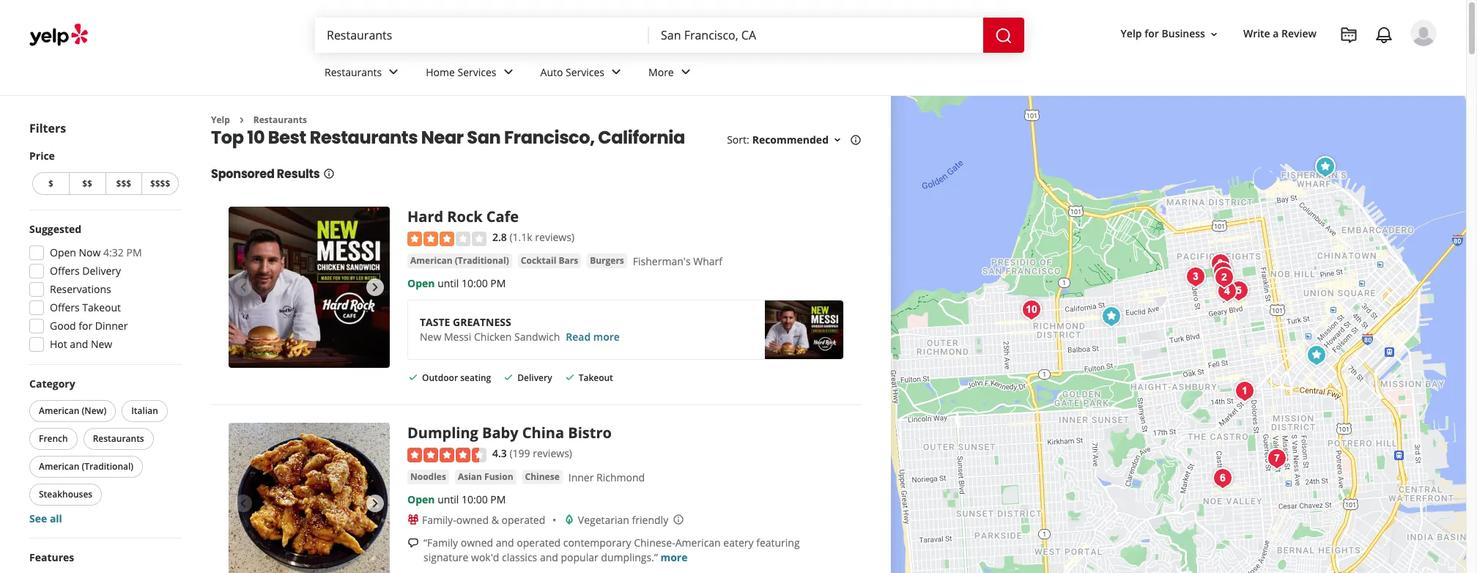 Task type: describe. For each thing, give the bounding box(es) containing it.
previous image for dumpling baby china bistro
[[235, 495, 252, 512]]

previous image for hard rock cafe
[[235, 279, 252, 296]]

best
[[268, 126, 306, 150]]

hard rock cafe link
[[408, 207, 519, 227]]

san
[[467, 126, 501, 150]]

features
[[29, 550, 74, 564]]

24 chevron down v2 image for more
[[677, 63, 695, 81]]

bars
[[559, 254, 578, 267]]

suggested
[[29, 222, 81, 236]]

(1.1k
[[510, 230, 533, 244]]

reservations
[[50, 282, 111, 296]]

contemporary
[[563, 536, 631, 549]]

auto
[[541, 65, 563, 79]]

10:00 for baby
[[462, 492, 488, 506]]

restaurants right 16 chevron right v2 image
[[253, 114, 307, 126]]

services for auto services
[[566, 65, 605, 79]]

little shucker image
[[1210, 263, 1239, 292]]

nono image
[[1213, 277, 1242, 306]]

the snug image
[[1206, 249, 1235, 278]]

1 horizontal spatial and
[[496, 536, 514, 549]]

american down french button
[[39, 460, 79, 473]]

until for hard
[[438, 276, 459, 290]]

offers delivery
[[50, 264, 121, 278]]

friendly
[[632, 513, 669, 527]]

auto services link
[[529, 53, 637, 95]]

map region
[[857, 0, 1478, 573]]

asian fusion button
[[455, 470, 516, 484]]

16 vegetarian v2 image
[[564, 514, 575, 526]]

reviews) for china
[[533, 447, 572, 460]]

business
[[1162, 27, 1206, 41]]

new for taste greatness new messi chicken sandwich read more
[[420, 330, 441, 344]]

yelp link
[[211, 114, 230, 126]]

1 horizontal spatial restaurants link
[[313, 53, 414, 95]]

none field near
[[661, 27, 972, 43]]

0 vertical spatial dumpling baby china bistro image
[[1097, 302, 1126, 331]]

none field find
[[327, 27, 638, 43]]

0 vertical spatial and
[[70, 337, 88, 351]]

california
[[598, 126, 685, 150]]

recommended
[[752, 133, 829, 147]]

more link
[[637, 53, 706, 95]]

bistro
[[568, 423, 612, 443]]

$$$$ button
[[142, 172, 179, 195]]

$$$$
[[150, 177, 170, 190]]

price
[[29, 149, 55, 163]]

16 speech v2 image
[[408, 538, 419, 549]]

10:00 for rock
[[462, 276, 488, 290]]

16 checkmark v2 image for delivery
[[503, 371, 515, 383]]

family-owned & operated
[[422, 513, 546, 527]]

for for dinner
[[79, 319, 93, 333]]

burgers link
[[587, 253, 627, 268]]

sort:
[[727, 133, 750, 147]]

more inside taste greatness new messi chicken sandwich read more
[[594, 330, 620, 344]]

restaurants inside business categories element
[[325, 65, 382, 79]]

16 chevron down v2 image
[[832, 134, 844, 146]]

featuring
[[757, 536, 800, 549]]

eatery
[[724, 536, 754, 549]]

home
[[426, 65, 455, 79]]

price group
[[29, 149, 182, 198]]

china
[[522, 423, 564, 443]]

offers for offers takeout
[[50, 301, 80, 314]]

owned for "family
[[461, 536, 493, 549]]

filters
[[29, 120, 66, 136]]

american inside american (new) button
[[39, 405, 79, 417]]

Find text field
[[327, 27, 638, 43]]

american inside american (traditional) link
[[410, 254, 453, 267]]

notifications image
[[1376, 26, 1393, 44]]

brad k. image
[[1411, 20, 1437, 46]]

24 chevron down v2 image
[[385, 63, 403, 81]]

read
[[566, 330, 591, 344]]

hard rock cafe
[[408, 207, 519, 227]]

0 horizontal spatial delivery
[[82, 264, 121, 278]]

messi
[[444, 330, 472, 344]]

kama bistro image
[[1302, 340, 1331, 370]]

chinese
[[525, 470, 560, 483]]

write a review link
[[1238, 21, 1323, 47]]

noodles link
[[408, 470, 449, 484]]

offers takeout
[[50, 301, 121, 314]]

noodles button
[[408, 470, 449, 484]]

see all
[[29, 512, 62, 526]]

asian
[[458, 470, 482, 483]]

french button
[[29, 428, 77, 450]]

restaurants inside button
[[93, 432, 144, 445]]

(199
[[510, 447, 530, 460]]

category
[[29, 377, 75, 391]]

inner
[[569, 470, 594, 484]]

search image
[[995, 27, 1013, 44]]

classics
[[502, 550, 537, 564]]

american (new) button
[[29, 400, 116, 422]]

0 vertical spatial takeout
[[82, 301, 121, 314]]

recommended button
[[752, 133, 844, 147]]

10
[[247, 126, 265, 150]]

hard rock cafe image inside map region
[[1311, 152, 1340, 181]]

business categories element
[[313, 53, 1437, 95]]

chinese-
[[634, 536, 676, 549]]

a
[[1273, 27, 1279, 41]]

open until 10:00 pm for dumpling
[[408, 492, 506, 506]]

1 horizontal spatial american (traditional) button
[[408, 253, 512, 268]]

&
[[492, 513, 499, 527]]

cocktail
[[521, 254, 557, 267]]

1 vertical spatial delivery
[[518, 371, 552, 384]]

$$
[[82, 177, 92, 190]]

open now 4:32 pm
[[50, 246, 142, 259]]

yelp for yelp link
[[211, 114, 230, 126]]

services for home services
[[458, 65, 497, 79]]

memento sf image
[[1208, 464, 1238, 493]]

asian fusion
[[458, 470, 513, 483]]

operated for &
[[502, 513, 546, 527]]

fusion
[[485, 470, 513, 483]]

italian button
[[122, 400, 168, 422]]

auto services
[[541, 65, 605, 79]]

1 horizontal spatial more
[[661, 550, 688, 564]]

the rustic image
[[1230, 376, 1260, 406]]

more link
[[661, 550, 688, 564]]

$$$ button
[[105, 172, 142, 195]]

open until 10:00 pm for hard
[[408, 276, 506, 290]]

popular
[[561, 550, 599, 564]]

rock
[[447, 207, 483, 227]]

good
[[50, 319, 76, 333]]

asian fusion link
[[455, 470, 516, 484]]

group containing category
[[26, 377, 182, 526]]

next image
[[366, 495, 384, 512]]

greatness
[[453, 315, 511, 329]]

hot
[[50, 337, 67, 351]]

american inside "family owned and operated contemporary chinese-american eatery featuring signature wok'd classics and popular dumplings."
[[676, 536, 721, 549]]

dumpling
[[408, 423, 479, 443]]

16 info v2 image
[[850, 134, 862, 146]]

owned for family-
[[456, 513, 489, 527]]

16 chevron down v2 image
[[1209, 28, 1220, 40]]

taste greatness new messi chicken sandwich read more
[[420, 315, 620, 344]]

yelp for yelp for business
[[1121, 27, 1142, 41]]

cocktail bars
[[521, 254, 578, 267]]

family-
[[422, 513, 456, 527]]



Task type: locate. For each thing, give the bounding box(es) containing it.
delivery down open now 4:32 pm
[[82, 264, 121, 278]]

0 vertical spatial for
[[1145, 27, 1159, 41]]

takeout down read
[[579, 371, 613, 384]]

operated for and
[[517, 536, 561, 549]]

delivery down 'sandwich'
[[518, 371, 552, 384]]

top
[[211, 126, 244, 150]]

2 horizontal spatial 24 chevron down v2 image
[[677, 63, 695, 81]]

10:00 down american (traditional) link
[[462, 276, 488, 290]]

0 vertical spatial yelp
[[1121, 27, 1142, 41]]

(traditional) down restaurants button
[[82, 460, 134, 473]]

1 vertical spatial yelp
[[211, 114, 230, 126]]

american (traditional) button
[[408, 253, 512, 268], [29, 456, 143, 478]]

2 none field from the left
[[661, 27, 972, 43]]

outdoor seating
[[422, 371, 491, 384]]

16 checkmark v2 image down read
[[564, 371, 576, 383]]

american
[[410, 254, 453, 267], [39, 405, 79, 417], [39, 460, 79, 473], [676, 536, 721, 549]]

16 checkmark v2 image right the seating at left bottom
[[503, 371, 515, 383]]

0 vertical spatial open until 10:00 pm
[[408, 276, 506, 290]]

1 vertical spatial open
[[408, 276, 435, 290]]

open until 10:00 pm down american (traditional) link
[[408, 276, 506, 290]]

american (traditional) button down the 2.8 star rating "image"
[[408, 253, 512, 268]]

new
[[420, 330, 441, 344], [91, 337, 112, 351]]

24 chevron down v2 image inside auto services link
[[608, 63, 625, 81]]

3 24 chevron down v2 image from the left
[[677, 63, 695, 81]]

2 slideshow element from the top
[[229, 423, 390, 573]]

1 vertical spatial reviews)
[[533, 447, 572, 460]]

yelp for business
[[1121, 27, 1206, 41]]

reviews) for cafe
[[535, 230, 575, 244]]

dumpling baby china bistro
[[408, 423, 612, 443]]

1 horizontal spatial hard rock cafe image
[[1311, 152, 1340, 181]]

chicken
[[474, 330, 512, 344]]

francisco,
[[504, 126, 595, 150]]

0 vertical spatial 10:00
[[462, 276, 488, 290]]

burgers
[[590, 254, 624, 267]]

$$ button
[[69, 172, 105, 195]]

1 vertical spatial pm
[[491, 276, 506, 290]]

more
[[649, 65, 674, 79]]

2.8 star rating image
[[408, 231, 487, 246]]

owned left &
[[456, 513, 489, 527]]

0 horizontal spatial takeout
[[82, 301, 121, 314]]

burgers button
[[587, 253, 627, 268]]

2 services from the left
[[566, 65, 605, 79]]

0 horizontal spatial and
[[70, 337, 88, 351]]

1 offers from the top
[[50, 264, 80, 278]]

slideshow element for hard
[[229, 207, 390, 368]]

hot and new
[[50, 337, 112, 351]]

16 checkmark v2 image for takeout
[[564, 371, 576, 383]]

dumpling story image
[[1208, 257, 1238, 286]]

1 vertical spatial until
[[438, 492, 459, 506]]

restaurants
[[325, 65, 382, 79], [253, 114, 307, 126], [310, 126, 418, 150], [93, 432, 144, 445]]

owned
[[456, 513, 489, 527], [461, 536, 493, 549]]

vegetarian friendly
[[578, 513, 669, 527]]

near
[[421, 126, 464, 150]]

0 vertical spatial previous image
[[235, 279, 252, 296]]

pm for hard
[[491, 276, 506, 290]]

"family owned and operated contemporary chinese-american eatery featuring signature wok'd classics and popular dumplings."
[[424, 536, 800, 564]]

american down category in the bottom left of the page
[[39, 405, 79, 417]]

1 services from the left
[[458, 65, 497, 79]]

1 vertical spatial operated
[[517, 536, 561, 549]]

1 vertical spatial (traditional)
[[82, 460, 134, 473]]

0 vertical spatial hard rock cafe image
[[1311, 152, 1340, 181]]

None field
[[327, 27, 638, 43], [661, 27, 972, 43]]

1 horizontal spatial dumpling baby china bistro image
[[1097, 302, 1126, 331]]

pm up &
[[491, 492, 506, 506]]

2 10:00 from the top
[[462, 492, 488, 506]]

0 vertical spatial group
[[25, 222, 182, 356]]

open until 10:00 pm down asian
[[408, 492, 506, 506]]

next image
[[366, 279, 384, 296]]

$ button
[[32, 172, 69, 195]]

0 vertical spatial restaurants link
[[313, 53, 414, 95]]

taste
[[420, 315, 450, 329]]

see all button
[[29, 512, 62, 526]]

16 family owned v2 image
[[408, 514, 419, 526]]

16 checkmark v2 image
[[408, 371, 419, 383]]

american (traditional) down the 2.8 star rating "image"
[[410, 254, 509, 267]]

new for hot and new
[[91, 337, 112, 351]]

0 horizontal spatial services
[[458, 65, 497, 79]]

1 vertical spatial group
[[26, 377, 182, 526]]

0 horizontal spatial more
[[594, 330, 620, 344]]

0 horizontal spatial for
[[79, 319, 93, 333]]

0 horizontal spatial new
[[91, 337, 112, 351]]

for left business
[[1145, 27, 1159, 41]]

dumpling baby china bistro image
[[1097, 302, 1126, 331], [229, 423, 390, 573]]

0 horizontal spatial hard rock cafe image
[[229, 207, 390, 368]]

american (traditional)
[[410, 254, 509, 267], [39, 460, 134, 473]]

1 vertical spatial american (traditional)
[[39, 460, 134, 473]]

american (new)
[[39, 405, 106, 417]]

bottega image
[[1263, 444, 1292, 473]]

0 vertical spatial american (traditional) button
[[408, 253, 512, 268]]

new down dinner
[[91, 337, 112, 351]]

0 vertical spatial more
[[594, 330, 620, 344]]

2.8
[[493, 230, 507, 244]]

open for hard
[[408, 276, 435, 290]]

reviews) down china
[[533, 447, 572, 460]]

"family
[[424, 536, 458, 549]]

0 horizontal spatial 16 checkmark v2 image
[[503, 371, 515, 383]]

results
[[277, 166, 320, 183]]

open for dumpling
[[408, 492, 435, 506]]

richmond
[[597, 470, 645, 484]]

pm up greatness
[[491, 276, 506, 290]]

1 until from the top
[[438, 276, 459, 290]]

offers up reservations
[[50, 264, 80, 278]]

write a review
[[1244, 27, 1317, 41]]

more right read
[[594, 330, 620, 344]]

inner richmond
[[569, 470, 645, 484]]

more down chinese-
[[661, 550, 688, 564]]

dumpling baby china bistro link
[[408, 423, 612, 443]]

group
[[25, 222, 182, 356], [26, 377, 182, 526]]

pm for dumpling
[[491, 492, 506, 506]]

1 vertical spatial slideshow element
[[229, 423, 390, 573]]

until up family-
[[438, 492, 459, 506]]

italian
[[131, 405, 158, 417]]

0 horizontal spatial american (traditional) button
[[29, 456, 143, 478]]

group containing suggested
[[25, 222, 182, 356]]

dinner
[[95, 319, 128, 333]]

yelp left 16 chevron right v2 image
[[211, 114, 230, 126]]

open
[[50, 246, 76, 259], [408, 276, 435, 290], [408, 492, 435, 506]]

$$$
[[116, 177, 131, 190]]

yelp inside button
[[1121, 27, 1142, 41]]

0 horizontal spatial 24 chevron down v2 image
[[500, 63, 517, 81]]

1 vertical spatial hard rock cafe image
[[229, 207, 390, 368]]

until
[[438, 276, 459, 290], [438, 492, 459, 506]]

0 horizontal spatial yelp
[[211, 114, 230, 126]]

projects image
[[1341, 26, 1358, 44]]

1 16 checkmark v2 image from the left
[[503, 371, 515, 383]]

owned inside "family owned and operated contemporary chinese-american eatery featuring signature wok'd classics and popular dumplings."
[[461, 536, 493, 549]]

24 chevron down v2 image inside home services link
[[500, 63, 517, 81]]

2 vertical spatial and
[[540, 550, 558, 564]]

1 vertical spatial offers
[[50, 301, 80, 314]]

new down taste
[[420, 330, 441, 344]]

services right auto
[[566, 65, 605, 79]]

1 horizontal spatial american (traditional)
[[410, 254, 509, 267]]

yelp left business
[[1121, 27, 1142, 41]]

0 horizontal spatial restaurants link
[[253, 114, 307, 126]]

offers up good
[[50, 301, 80, 314]]

delivery
[[82, 264, 121, 278], [518, 371, 552, 384]]

2 until from the top
[[438, 492, 459, 506]]

for for business
[[1145, 27, 1159, 41]]

american (traditional) button up steakhouses
[[29, 456, 143, 478]]

reviews) up cocktail bars
[[535, 230, 575, 244]]

american (traditional) inside american (traditional) link
[[410, 254, 509, 267]]

takeout up dinner
[[82, 301, 121, 314]]

0 vertical spatial until
[[438, 276, 459, 290]]

1 horizontal spatial services
[[566, 65, 605, 79]]

new inside taste greatness new messi chicken sandwich read more
[[420, 330, 441, 344]]

0 horizontal spatial dumpling baby china bistro image
[[229, 423, 390, 573]]

1 vertical spatial american (traditional) button
[[29, 456, 143, 478]]

None search field
[[315, 18, 1028, 53]]

for inside button
[[1145, 27, 1159, 41]]

0 vertical spatial delivery
[[82, 264, 121, 278]]

1 vertical spatial and
[[496, 536, 514, 549]]

top 10 best restaurants near san francisco, california
[[211, 126, 685, 150]]

1 horizontal spatial (traditional)
[[455, 254, 509, 267]]

sponsored results
[[211, 166, 320, 183]]

good for dinner
[[50, 319, 128, 333]]

operated inside "family owned and operated contemporary chinese-american eatery featuring signature wok'd classics and popular dumplings."
[[517, 536, 561, 549]]

and
[[70, 337, 88, 351], [496, 536, 514, 549], [540, 550, 558, 564]]

info icon image
[[673, 514, 685, 525], [673, 514, 685, 525]]

0 horizontal spatial none field
[[327, 27, 638, 43]]

1 open until 10:00 pm from the top
[[408, 276, 506, 290]]

0 vertical spatial pm
[[126, 246, 142, 259]]

none field up home services link
[[327, 27, 638, 43]]

and right classics
[[540, 550, 558, 564]]

1 vertical spatial dumpling baby china bistro image
[[229, 423, 390, 573]]

see
[[29, 512, 47, 526]]

1 horizontal spatial yelp
[[1121, 27, 1142, 41]]

slideshow element for dumpling
[[229, 423, 390, 573]]

1 horizontal spatial takeout
[[579, 371, 613, 384]]

steakhouses
[[39, 488, 93, 501]]

yelp
[[1121, 27, 1142, 41], [211, 114, 230, 126]]

0 vertical spatial american (traditional)
[[410, 254, 509, 267]]

2 16 checkmark v2 image from the left
[[564, 371, 576, 383]]

cocktail bars link
[[518, 253, 581, 268]]

16 chevron right v2 image
[[236, 114, 248, 126]]

1 vertical spatial takeout
[[579, 371, 613, 384]]

seating
[[460, 371, 491, 384]]

1 horizontal spatial none field
[[661, 27, 972, 43]]

slideshow element
[[229, 207, 390, 368], [229, 423, 390, 573]]

yelp for business button
[[1115, 21, 1226, 47]]

user actions element
[[1109, 18, 1458, 108]]

fisherman's
[[633, 254, 691, 268]]

2 24 chevron down v2 image from the left
[[608, 63, 625, 81]]

baby
[[482, 423, 519, 443]]

2 previous image from the top
[[235, 495, 252, 512]]

operated
[[502, 513, 546, 527], [517, 536, 561, 549]]

10:00 up family-owned & operated
[[462, 492, 488, 506]]

0 vertical spatial reviews)
[[535, 230, 575, 244]]

0 vertical spatial slideshow element
[[229, 207, 390, 368]]

1 vertical spatial for
[[79, 319, 93, 333]]

offers for offers delivery
[[50, 264, 80, 278]]

home services link
[[414, 53, 529, 95]]

0 vertical spatial open
[[50, 246, 76, 259]]

1 vertical spatial open until 10:00 pm
[[408, 492, 506, 506]]

pm right '4:32'
[[126, 246, 142, 259]]

open up 16 family owned v2 icon
[[408, 492, 435, 506]]

4:32
[[103, 246, 124, 259]]

2 vertical spatial open
[[408, 492, 435, 506]]

dynasty dumpling image
[[1181, 262, 1210, 291]]

for down offers takeout
[[79, 319, 93, 333]]

lokma image
[[1017, 295, 1046, 324]]

2 vertical spatial pm
[[491, 492, 506, 506]]

fisherman's wharf
[[633, 254, 723, 268]]

pm
[[126, 246, 142, 259], [491, 276, 506, 290], [491, 492, 506, 506]]

1 slideshow element from the top
[[229, 207, 390, 368]]

1 10:00 from the top
[[462, 276, 488, 290]]

previous image
[[235, 279, 252, 296], [235, 495, 252, 512]]

operated up classics
[[517, 536, 561, 549]]

1 vertical spatial 10:00
[[462, 492, 488, 506]]

american down the 2.8 star rating "image"
[[410, 254, 453, 267]]

restaurants up 16 info v2 image
[[310, 126, 418, 150]]

1 horizontal spatial 16 checkmark v2 image
[[564, 371, 576, 383]]

2.8 (1.1k reviews)
[[493, 230, 575, 244]]

home services
[[426, 65, 497, 79]]

owned up wok'd
[[461, 536, 493, 549]]

american (traditional) link
[[408, 253, 512, 268]]

restaurants link
[[313, 53, 414, 95], [253, 114, 307, 126]]

1 vertical spatial previous image
[[235, 495, 252, 512]]

1 24 chevron down v2 image from the left
[[500, 63, 517, 81]]

0 horizontal spatial american (traditional)
[[39, 460, 134, 473]]

and up classics
[[496, 536, 514, 549]]

fermentation lab image
[[1224, 276, 1254, 305]]

1 horizontal spatial for
[[1145, 27, 1159, 41]]

16 checkmark v2 image
[[503, 371, 515, 383], [564, 371, 576, 383]]

1 vertical spatial owned
[[461, 536, 493, 549]]

1 none field from the left
[[327, 27, 638, 43]]

open up taste
[[408, 276, 435, 290]]

16 info v2 image
[[323, 168, 335, 180]]

24 chevron down v2 image for home services
[[500, 63, 517, 81]]

steakhouses button
[[29, 484, 102, 506]]

none field up business categories element
[[661, 27, 972, 43]]

24 chevron down v2 image
[[500, 63, 517, 81], [608, 63, 625, 81], [677, 63, 695, 81]]

operated right &
[[502, 513, 546, 527]]

2 offers from the top
[[50, 301, 80, 314]]

24 chevron down v2 image inside more link
[[677, 63, 695, 81]]

sponsored
[[211, 166, 275, 183]]

american (traditional) up steakhouses
[[39, 460, 134, 473]]

0 vertical spatial operated
[[502, 513, 546, 527]]

24 chevron down v2 image right more
[[677, 63, 695, 81]]

all
[[50, 512, 62, 526]]

reviews)
[[535, 230, 575, 244], [533, 447, 572, 460]]

24 chevron down v2 image right auto services
[[608, 63, 625, 81]]

1 horizontal spatial new
[[420, 330, 441, 344]]

1 horizontal spatial delivery
[[518, 371, 552, 384]]

1 horizontal spatial 24 chevron down v2 image
[[608, 63, 625, 81]]

open down "suggested"
[[50, 246, 76, 259]]

until down american (traditional) link
[[438, 276, 459, 290]]

2 horizontal spatial and
[[540, 550, 558, 564]]

0 vertical spatial owned
[[456, 513, 489, 527]]

restaurants left 24 chevron down v2 icon
[[325, 65, 382, 79]]

more
[[594, 330, 620, 344], [661, 550, 688, 564]]

write
[[1244, 27, 1271, 41]]

hard rock cafe image
[[1311, 152, 1340, 181], [229, 207, 390, 368]]

american up more link
[[676, 536, 721, 549]]

24 chevron down v2 image for auto services
[[608, 63, 625, 81]]

0 vertical spatial (traditional)
[[455, 254, 509, 267]]

french
[[39, 432, 68, 445]]

hard
[[408, 207, 444, 227]]

(traditional) down "2.8"
[[455, 254, 509, 267]]

and right hot
[[70, 337, 88, 351]]

1 previous image from the top
[[235, 279, 252, 296]]

restaurants down (new)
[[93, 432, 144, 445]]

services right the "home"
[[458, 65, 497, 79]]

wharf
[[694, 254, 723, 268]]

4.3 star rating image
[[408, 448, 487, 462]]

4.3 (199 reviews)
[[493, 447, 572, 460]]

open inside group
[[50, 246, 76, 259]]

1 vertical spatial restaurants link
[[253, 114, 307, 126]]

until for dumpling
[[438, 492, 459, 506]]

24 chevron down v2 image left auto
[[500, 63, 517, 81]]

0 vertical spatial offers
[[50, 264, 80, 278]]

1 vertical spatial more
[[661, 550, 688, 564]]

vegetarian
[[578, 513, 630, 527]]

cocktail bars button
[[518, 253, 581, 268]]

Near text field
[[661, 27, 972, 43]]

chinese button
[[522, 470, 563, 484]]

0 horizontal spatial (traditional)
[[82, 460, 134, 473]]

2 open until 10:00 pm from the top
[[408, 492, 506, 506]]



Task type: vqa. For each thing, say whether or not it's contained in the screenshot.
Dumpling Baby China Bistro LINK
yes



